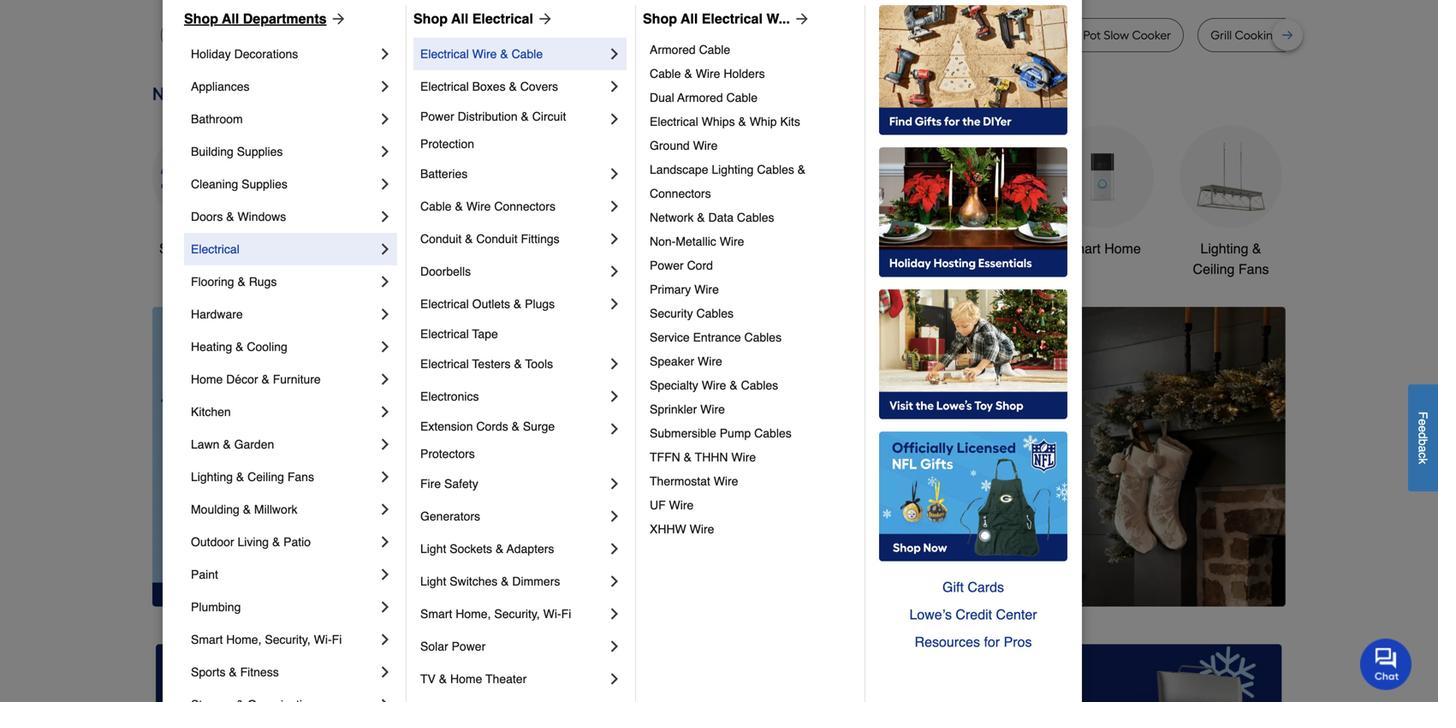 Task type: vqa. For each thing, say whether or not it's contained in the screenshot.
chevron right image for Batteries
yes



Task type: describe. For each thing, give the bounding box(es) containing it.
building
[[191, 145, 234, 158]]

crock for crock pot slow cooker
[[1049, 28, 1081, 42]]

safety
[[445, 477, 479, 491]]

primary
[[650, 283, 691, 296]]

primary wire
[[650, 283, 719, 296]]

chevron right image for appliances
[[377, 78, 394, 95]]

doorbells
[[421, 265, 471, 278]]

shop all electrical
[[414, 11, 534, 27]]

light for light sockets & adapters
[[421, 542, 447, 556]]

armored cable
[[650, 43, 731, 57]]

electrical wire & cable link
[[421, 38, 606, 70]]

uf
[[650, 498, 666, 512]]

credit
[[956, 607, 993, 623]]

power for power distribution & circuit protection
[[421, 110, 455, 123]]

kits
[[781, 115, 801, 128]]

electronics
[[421, 390, 479, 403]]

shop for shop all electrical w...
[[643, 11, 678, 27]]

paint
[[191, 568, 218, 582]]

2 pot from the left
[[895, 28, 912, 42]]

network & data cables link
[[650, 206, 853, 230]]

crock pot cooking pot
[[791, 28, 912, 42]]

2 cooking from the left
[[1236, 28, 1281, 42]]

electrical inside "link"
[[473, 11, 534, 27]]

cable & wire holders
[[650, 67, 765, 81]]

cables down the sprinkler wire "link"
[[755, 427, 792, 440]]

xhhw wire
[[650, 522, 715, 536]]

solar
[[421, 640, 449, 654]]

cables up the sprinkler wire "link"
[[741, 379, 779, 392]]

chevron right image for cleaning supplies
[[377, 176, 394, 193]]

grill cooking grate & warming rack
[[1211, 28, 1410, 42]]

wire for sprinkler
[[701, 403, 725, 416]]

power distribution & circuit protection link
[[421, 103, 606, 158]]

cable & wire holders link
[[650, 62, 853, 86]]

1 cooker from the left
[[434, 28, 473, 42]]

paint link
[[191, 558, 377, 591]]

tools inside outdoor tools & equipment
[[850, 241, 882, 256]]

sports & fitness
[[191, 666, 279, 679]]

security
[[650, 307, 693, 320]]

0 horizontal spatial connectors
[[495, 200, 556, 213]]

lawn & garden
[[191, 438, 274, 451]]

lowe's
[[910, 607, 952, 623]]

chevron right image for smart home, security, wi-fi
[[377, 631, 394, 648]]

heating & cooling link
[[191, 331, 377, 363]]

submersible pump cables link
[[650, 421, 853, 445]]

75 percent off all artificial christmas trees, holiday lights and more. image
[[457, 307, 1286, 607]]

gift cards
[[943, 579, 1005, 595]]

plumbing link
[[191, 591, 377, 624]]

triple slow cooker
[[373, 28, 473, 42]]

wire up dual armored cable
[[696, 67, 721, 81]]

holiday hosting essentials. image
[[880, 147, 1068, 278]]

c
[[1417, 452, 1431, 458]]

building supplies
[[191, 145, 283, 158]]

rugs
[[249, 275, 277, 289]]

electrical down recommended searches for you heading
[[702, 11, 763, 27]]

testers
[[472, 357, 511, 371]]

chevron right image for light sockets & adapters
[[606, 540, 624, 558]]

kitchen faucets
[[669, 241, 767, 256]]

get up to 2 free select tools or batteries when you buy 1 with select purchases. image
[[156, 644, 513, 702]]

wire down the data
[[720, 235, 745, 248]]

dual
[[650, 91, 675, 104]]

1 vertical spatial smart
[[421, 607, 453, 621]]

extension cords & surge protectors
[[421, 420, 559, 461]]

electrical for electrical wire & cable
[[421, 47, 469, 61]]

grate
[[1284, 28, 1315, 42]]

cleaning supplies link
[[191, 168, 377, 200]]

light switches & dimmers link
[[421, 565, 606, 598]]

chevron right image for electrical boxes & covers
[[606, 78, 624, 95]]

outlets
[[473, 297, 511, 311]]

smart home, security, wi-fi link for chevron right image related to smart home, security, wi-fi
[[191, 624, 377, 656]]

cable & wire connectors
[[421, 200, 556, 213]]

chevron right image for plumbing
[[377, 599, 394, 616]]

appliances link
[[191, 70, 377, 103]]

supplies for building supplies
[[237, 145, 283, 158]]

cable down 'holders'
[[727, 91, 758, 104]]

sports & fitness link
[[191, 656, 377, 689]]

electrical boxes & covers
[[421, 80, 559, 93]]

chat invite button image
[[1361, 638, 1413, 690]]

kitchen for kitchen faucets
[[669, 241, 714, 256]]

all for shop all electrical w...
[[681, 11, 698, 27]]

electrical whips & whip kits link
[[650, 110, 853, 134]]

cables up service entrance cables at the top of page
[[697, 307, 734, 320]]

chevron right image for heating & cooling
[[377, 338, 394, 355]]

windows
[[238, 210, 286, 224]]

smart home, security, wi-fi for smart home, security, wi-fi link associated with chevron right image related to smart home, security, wi-fi
[[191, 633, 342, 647]]

& inside power distribution & circuit protection
[[521, 110, 529, 123]]

f
[[1417, 412, 1431, 419]]

all for shop all departments
[[222, 11, 239, 27]]

recommended searches for you heading
[[152, 0, 1286, 4]]

chevron right image for holiday decorations
[[377, 45, 394, 63]]

gift
[[943, 579, 964, 595]]

doorbells link
[[421, 255, 606, 288]]

electrical for electrical
[[191, 242, 240, 256]]

electrical for electrical tape
[[421, 327, 469, 341]]

chevron right image for paint
[[377, 566, 394, 583]]

chevron right image for kitchen
[[377, 403, 394, 421]]

flooring & rugs
[[191, 275, 277, 289]]

0 horizontal spatial bathroom link
[[191, 103, 377, 135]]

scroll to item #5 image
[[952, 576, 993, 583]]

center
[[997, 607, 1038, 623]]

circuit
[[533, 110, 566, 123]]

resources
[[915, 634, 981, 650]]

whip
[[750, 115, 777, 128]]

microwave countertop
[[512, 28, 637, 42]]

chevron right image for batteries
[[606, 165, 624, 182]]

cable up 'dual'
[[650, 67, 681, 81]]

b
[[1417, 439, 1431, 446]]

shop for shop all departments
[[184, 11, 218, 27]]

microwave
[[512, 28, 571, 42]]

tools inside electrical testers & tools 'link'
[[526, 357, 553, 371]]

holders
[[724, 67, 765, 81]]

chevron right image for cable & wire connectors
[[606, 198, 624, 215]]

cables inside landscape lighting cables & connectors
[[757, 163, 795, 176]]

chevron right image for doorbells
[[606, 263, 624, 280]]

outdoor living & patio link
[[191, 526, 377, 558]]

whips
[[702, 115, 735, 128]]

chevron right image for electrical wire & cable
[[606, 45, 624, 63]]

chevron right image for power distribution & circuit protection
[[606, 110, 624, 128]]

scroll to item #2 image
[[825, 576, 866, 583]]

chevron right image for tv & home theater
[[606, 671, 624, 688]]

shop these last-minute gifts. $99 or less. quantities are limited and won't last. image
[[152, 307, 429, 607]]

crock pot slow cooker
[[1049, 28, 1172, 42]]

christmas decorations
[[553, 241, 626, 277]]

lighting inside landscape lighting cables & connectors
[[712, 163, 754, 176]]

sports
[[191, 666, 226, 679]]

visit the lowe's toy shop. image
[[880, 290, 1068, 420]]

speaker
[[650, 355, 695, 368]]

tffn & thhn wire
[[650, 451, 756, 464]]

0 horizontal spatial lighting
[[191, 470, 233, 484]]

1 vertical spatial bathroom
[[945, 241, 1004, 256]]

& inside outdoor tools & equipment
[[886, 241, 895, 256]]

security cables
[[650, 307, 734, 320]]

pot for instant pot
[[992, 28, 1010, 42]]

pump
[[720, 427, 751, 440]]

outdoor for outdoor tools & equipment
[[797, 241, 847, 256]]

chevron right image for conduit & conduit fittings
[[606, 230, 624, 248]]

1 vertical spatial lighting & ceiling fans link
[[191, 461, 377, 493]]

2 e from the top
[[1417, 426, 1431, 432]]

shop all deals
[[159, 241, 248, 256]]

solar power link
[[421, 630, 606, 663]]

chevron right image for bathroom
[[377, 110, 394, 128]]

wire up conduit & conduit fittings at the left top
[[467, 200, 491, 213]]

chevron right image for electrical
[[377, 241, 394, 258]]

thhn
[[695, 451, 728, 464]]

chevron right image for electrical outlets & plugs
[[606, 296, 624, 313]]

shop all electrical w...
[[643, 11, 790, 27]]

tv & home theater
[[421, 672, 527, 686]]

pot for crock pot cooking pot
[[825, 28, 843, 42]]

chevron right image for electronics
[[606, 388, 624, 405]]

wire for uf
[[669, 498, 694, 512]]

wire down submersible pump cables link
[[732, 451, 756, 464]]

1 vertical spatial ceiling
[[248, 470, 284, 484]]

scroll to item #4 element
[[907, 574, 952, 584]]

wire for xhhw
[[690, 522, 715, 536]]

arrow right image for shop all electrical w...
[[790, 10, 811, 27]]

holiday
[[191, 47, 231, 61]]

1 vertical spatial fans
[[288, 470, 314, 484]]

non-
[[650, 235, 676, 248]]

kitchen link
[[191, 396, 377, 428]]

fittings
[[521, 232, 560, 246]]

chevron right image for outdoor living & patio
[[377, 534, 394, 551]]

2 horizontal spatial lighting
[[1201, 241, 1249, 256]]

cord
[[687, 259, 713, 272]]

switches
[[450, 575, 498, 588]]



Task type: locate. For each thing, give the bounding box(es) containing it.
0 horizontal spatial kitchen
[[191, 405, 231, 419]]

all right the shop
[[195, 241, 210, 256]]

instant
[[952, 28, 989, 42]]

power up primary
[[650, 259, 684, 272]]

0 horizontal spatial lighting & ceiling fans link
[[191, 461, 377, 493]]

electrical testers & tools
[[421, 357, 553, 371]]

1 vertical spatial fi
[[332, 633, 342, 647]]

1 vertical spatial outdoor
[[191, 535, 234, 549]]

sockets
[[450, 542, 493, 556]]

armored up "cable & wire holders" at the top of the page
[[650, 43, 696, 57]]

moulding & millwork
[[191, 503, 298, 516]]

supplies up cleaning supplies
[[237, 145, 283, 158]]

cooker left 'grill'
[[1133, 28, 1172, 42]]

1 crock from the left
[[791, 28, 823, 42]]

chevron right image for light switches & dimmers
[[606, 573, 624, 590]]

wire up boxes on the top left of page
[[473, 47, 497, 61]]

0 vertical spatial armored
[[650, 43, 696, 57]]

electrical left tape
[[421, 327, 469, 341]]

fans
[[1239, 261, 1270, 277], [288, 470, 314, 484]]

outdoor living & patio
[[191, 535, 311, 549]]

wire down whips
[[693, 139, 718, 152]]

all for shop all electrical
[[452, 11, 469, 27]]

fi up solar power link
[[562, 607, 572, 621]]

0 vertical spatial kitchen
[[669, 241, 714, 256]]

cooker down shop all electrical
[[434, 28, 473, 42]]

1 horizontal spatial decorations
[[553, 261, 626, 277]]

shop up holiday
[[184, 11, 218, 27]]

arrow right image
[[534, 10, 554, 27], [790, 10, 811, 27], [1255, 457, 1272, 474]]

kitchen up lawn
[[191, 405, 231, 419]]

1 horizontal spatial kitchen
[[669, 241, 714, 256]]

chevron right image for lighting & ceiling fans
[[377, 469, 394, 486]]

theater
[[486, 672, 527, 686]]

electrical testers & tools link
[[421, 348, 606, 380]]

e up b
[[1417, 426, 1431, 432]]

smart home, security, wi-fi up the fitness
[[191, 633, 342, 647]]

tools up equipment
[[850, 241, 882, 256]]

0 horizontal spatial lighting & ceiling fans
[[191, 470, 314, 484]]

light down generators
[[421, 542, 447, 556]]

1 vertical spatial smart home, security, wi-fi
[[191, 633, 342, 647]]

sprinkler wire link
[[650, 397, 853, 421]]

1 horizontal spatial tools
[[526, 357, 553, 371]]

cable down batteries
[[421, 200, 452, 213]]

decorations down the "shop all departments" link
[[234, 47, 298, 61]]

find gifts for the diyer. image
[[880, 5, 1068, 135]]

1 vertical spatial power
[[650, 259, 684, 272]]

smart home, security, wi-fi for smart home, security, wi-fi link related to smart home, security, wi-fi's chevron right icon
[[421, 607, 572, 621]]

e up d
[[1417, 419, 1431, 426]]

1 light from the top
[[421, 542, 447, 556]]

cable down microwave
[[512, 47, 543, 61]]

light for light switches & dimmers
[[421, 575, 447, 588]]

smart home, security, wi-fi down the light switches & dimmers
[[421, 607, 572, 621]]

home, down switches
[[456, 607, 491, 621]]

0 horizontal spatial outdoor
[[191, 535, 234, 549]]

1 pot from the left
[[825, 28, 843, 42]]

2 horizontal spatial shop
[[643, 11, 678, 27]]

all up 'armored cable'
[[681, 11, 698, 27]]

light inside light sockets & adapters link
[[421, 542, 447, 556]]

chevron right image for flooring & rugs
[[377, 273, 394, 290]]

electrical tape link
[[421, 320, 624, 348]]

surge
[[523, 420, 555, 433]]

1 horizontal spatial fans
[[1239, 261, 1270, 277]]

0 vertical spatial fans
[[1239, 261, 1270, 277]]

chevron right image for lawn & garden
[[377, 436, 394, 453]]

chevron right image for hardware
[[377, 306, 394, 323]]

wi-
[[544, 607, 562, 621], [314, 633, 332, 647]]

plumbing
[[191, 600, 241, 614]]

0 vertical spatial wi-
[[544, 607, 562, 621]]

0 vertical spatial smart home, security, wi-fi
[[421, 607, 572, 621]]

chevron right image
[[377, 78, 394, 95], [606, 78, 624, 95], [377, 143, 394, 160], [606, 165, 624, 182], [606, 198, 624, 215], [377, 208, 394, 225], [606, 230, 624, 248], [377, 338, 394, 355], [606, 421, 624, 438], [377, 436, 394, 453], [377, 469, 394, 486], [606, 475, 624, 493], [377, 501, 394, 518], [606, 508, 624, 525], [377, 534, 394, 551], [606, 573, 624, 590], [377, 599, 394, 616], [606, 606, 624, 623], [606, 671, 624, 688], [377, 696, 394, 702]]

wire for thermostat
[[714, 475, 739, 488]]

primary wire link
[[650, 278, 853, 301]]

flooring
[[191, 275, 234, 289]]

chevron right image for solar power
[[606, 638, 624, 655]]

power
[[421, 110, 455, 123], [650, 259, 684, 272], [452, 640, 486, 654]]

a
[[1417, 446, 1431, 452]]

0 horizontal spatial wi-
[[314, 633, 332, 647]]

1 horizontal spatial bathroom link
[[923, 125, 1026, 259]]

power up protection
[[421, 110, 455, 123]]

0 horizontal spatial decorations
[[234, 47, 298, 61]]

power cord
[[650, 259, 713, 272]]

electrical for electrical whips & whip kits
[[650, 115, 699, 128]]

chevron right image for fire safety
[[606, 475, 624, 493]]

2 shop from the left
[[414, 11, 448, 27]]

chevron right image for sports & fitness
[[377, 664, 394, 681]]

home inside 'smart home' link
[[1105, 241, 1142, 256]]

smart home, security, wi-fi link down the light switches & dimmers
[[421, 598, 606, 630]]

0 vertical spatial outdoor
[[797, 241, 847, 256]]

décor
[[226, 373, 258, 386]]

new deals every day during 25 days of deals image
[[152, 80, 1286, 108]]

outdoor down moulding
[[191, 535, 234, 549]]

0 horizontal spatial home,
[[226, 633, 262, 647]]

all for shop all deals
[[195, 241, 210, 256]]

electrical boxes & covers link
[[421, 70, 606, 103]]

1 horizontal spatial lighting & ceiling fans
[[1194, 241, 1270, 277]]

smart home, security, wi-fi link
[[421, 598, 606, 630], [191, 624, 377, 656]]

0 horizontal spatial security,
[[265, 633, 311, 647]]

tools down electrical tape link
[[526, 357, 553, 371]]

fi for smart home, security, wi-fi's chevron right icon
[[562, 607, 572, 621]]

submersible
[[650, 427, 717, 440]]

wire right xhhw
[[690, 522, 715, 536]]

wire up sprinkler wire
[[702, 379, 727, 392]]

arrow right image
[[327, 10, 347, 27]]

0 horizontal spatial smart home, security, wi-fi
[[191, 633, 342, 647]]

connectors down landscape
[[650, 187, 711, 200]]

officially licensed n f l gifts. shop now. image
[[880, 432, 1068, 562]]

electronics link
[[421, 380, 606, 413]]

conduit & conduit fittings
[[421, 232, 560, 246]]

home décor & furniture
[[191, 373, 321, 386]]

heating
[[191, 340, 232, 354]]

0 vertical spatial light
[[421, 542, 447, 556]]

supplies for cleaning supplies
[[242, 177, 288, 191]]

connectors inside landscape lighting cables & connectors
[[650, 187, 711, 200]]

1 vertical spatial lighting & ceiling fans
[[191, 470, 314, 484]]

chevron right image for electrical testers & tools
[[606, 355, 624, 373]]

w...
[[767, 11, 790, 27]]

2 horizontal spatial tools
[[850, 241, 882, 256]]

chevron right image for generators
[[606, 508, 624, 525]]

outdoor
[[797, 241, 847, 256], [191, 535, 234, 549]]

cleaning
[[191, 177, 238, 191]]

fire
[[421, 477, 441, 491]]

electrical up ground
[[650, 115, 699, 128]]

1 horizontal spatial crock
[[1049, 28, 1081, 42]]

0 horizontal spatial smart
[[191, 633, 223, 647]]

smart home, security, wi-fi link up the fitness
[[191, 624, 377, 656]]

ground wire
[[650, 139, 718, 152]]

1 horizontal spatial outdoor
[[797, 241, 847, 256]]

distribution
[[458, 110, 518, 123]]

arrow left image
[[471, 457, 488, 474]]

0 vertical spatial lighting & ceiling fans link
[[1180, 125, 1283, 280]]

0 horizontal spatial fans
[[288, 470, 314, 484]]

0 horizontal spatial ceiling
[[248, 470, 284, 484]]

1 horizontal spatial home,
[[456, 607, 491, 621]]

2 horizontal spatial home
[[1105, 241, 1142, 256]]

ground wire link
[[650, 134, 853, 158]]

electrical outlets & plugs link
[[421, 288, 606, 320]]

0 vertical spatial lighting
[[712, 163, 754, 176]]

0 horizontal spatial tools
[[445, 241, 477, 256]]

plugs
[[525, 297, 555, 311]]

1 horizontal spatial smart home, security, wi-fi
[[421, 607, 572, 621]]

up to 35 percent off select small appliances. image
[[541, 644, 898, 702]]

cable up "cable & wire holders" at the top of the page
[[699, 43, 731, 57]]

kitchen for kitchen
[[191, 405, 231, 419]]

thermostat wire link
[[650, 469, 853, 493]]

shop up triple slow cooker
[[414, 11, 448, 27]]

1 cooking from the left
[[846, 28, 892, 42]]

pot
[[825, 28, 843, 42], [895, 28, 912, 42], [992, 28, 1010, 42], [1084, 28, 1101, 42]]

hardware
[[191, 307, 243, 321]]

electrical inside 'link'
[[421, 357, 469, 371]]

all inside "link"
[[452, 11, 469, 27]]

cables up speaker wire link
[[745, 331, 782, 344]]

supplies up windows
[[242, 177, 288, 191]]

electrical for electrical outlets & plugs
[[421, 297, 469, 311]]

0 vertical spatial decorations
[[234, 47, 298, 61]]

4 pot from the left
[[1084, 28, 1101, 42]]

dimmers
[[513, 575, 560, 588]]

1 horizontal spatial home
[[451, 672, 483, 686]]

2 vertical spatial home
[[451, 672, 483, 686]]

cooling
[[247, 340, 288, 354]]

shop all deals link
[[152, 125, 255, 259]]

wire for specialty
[[702, 379, 727, 392]]

electrical for electrical boxes & covers
[[421, 80, 469, 93]]

fi down plumbing link
[[332, 633, 342, 647]]

1 horizontal spatial bathroom
[[945, 241, 1004, 256]]

wire down thhn
[[714, 475, 739, 488]]

1 e from the top
[[1417, 419, 1431, 426]]

covers
[[521, 80, 559, 93]]

armored cable link
[[650, 38, 853, 62]]

home, up sports & fitness
[[226, 633, 262, 647]]

decorations for christmas
[[553, 261, 626, 277]]

conduit up doorbells
[[421, 232, 462, 246]]

warming
[[1329, 28, 1380, 42]]

1 vertical spatial armored
[[678, 91, 723, 104]]

shop all departments link
[[184, 9, 347, 29]]

light sockets & adapters link
[[421, 533, 606, 565]]

tools inside tools link
[[445, 241, 477, 256]]

1 horizontal spatial wi-
[[544, 607, 562, 621]]

1 vertical spatial lighting
[[1201, 241, 1249, 256]]

landscape lighting cables & connectors link
[[650, 158, 853, 206]]

1 vertical spatial light
[[421, 575, 447, 588]]

0 horizontal spatial conduit
[[421, 232, 462, 246]]

0 horizontal spatial fi
[[332, 633, 342, 647]]

crock for crock pot cooking pot
[[791, 28, 823, 42]]

electrical link
[[191, 233, 377, 266]]

wire inside "link"
[[701, 403, 725, 416]]

1 shop from the left
[[184, 11, 218, 27]]

0 vertical spatial fi
[[562, 607, 572, 621]]

0 vertical spatial ceiling
[[1194, 261, 1235, 277]]

xhhw
[[650, 522, 687, 536]]

0 horizontal spatial cooking
[[846, 28, 892, 42]]

1 horizontal spatial arrow right image
[[790, 10, 811, 27]]

cable
[[699, 43, 731, 57], [512, 47, 543, 61], [650, 67, 681, 81], [727, 91, 758, 104], [421, 200, 452, 213]]

power for power cord
[[650, 259, 684, 272]]

garden
[[234, 438, 274, 451]]

wire right "uf"
[[669, 498, 694, 512]]

light left switches
[[421, 575, 447, 588]]

0 horizontal spatial shop
[[184, 11, 218, 27]]

power up tv & home theater
[[452, 640, 486, 654]]

2 cooker from the left
[[1133, 28, 1172, 42]]

outdoor for outdoor living & patio
[[191, 535, 234, 549]]

chevron right image for doors & windows
[[377, 208, 394, 225]]

wire for electrical
[[473, 47, 497, 61]]

tffn
[[650, 451, 681, 464]]

arrow right image for shop all electrical
[[534, 10, 554, 27]]

connectors up 'conduit & conduit fittings' link
[[495, 200, 556, 213]]

kitchen up cord
[[669, 241, 714, 256]]

0 horizontal spatial crock
[[791, 28, 823, 42]]

deals
[[213, 241, 248, 256]]

shop for shop all electrical
[[414, 11, 448, 27]]

electrical down triple slow cooker
[[421, 47, 469, 61]]

& inside extension cords & surge protectors
[[512, 420, 520, 433]]

light inside light switches & dimmers link
[[421, 575, 447, 588]]

chevron right image for moulding & millwork
[[377, 501, 394, 518]]

0 horizontal spatial bathroom
[[191, 112, 243, 126]]

2 vertical spatial lighting
[[191, 470, 233, 484]]

generators link
[[421, 500, 606, 533]]

decorations for holiday
[[234, 47, 298, 61]]

network
[[650, 211, 694, 224]]

3 shop from the left
[[643, 11, 678, 27]]

2 conduit from the left
[[477, 232, 518, 246]]

specialty
[[650, 379, 699, 392]]

wire down specialty wire & cables
[[701, 403, 725, 416]]

1 horizontal spatial cooking
[[1236, 28, 1281, 42]]

0 vertical spatial smart
[[1065, 241, 1101, 256]]

wire for speaker
[[698, 355, 723, 368]]

wi- for smart home, security, wi-fi's chevron right icon
[[544, 607, 562, 621]]

& inside landscape lighting cables & connectors
[[798, 163, 806, 176]]

wi- up the "sports & fitness" link
[[314, 633, 332, 647]]

electrical left boxes on the top left of page
[[421, 80, 469, 93]]

up to 30 percent off select grills and accessories. image
[[926, 644, 1283, 702]]

&
[[1318, 28, 1327, 42], [501, 47, 509, 61], [685, 67, 693, 81], [509, 80, 517, 93], [521, 110, 529, 123], [739, 115, 747, 128], [798, 163, 806, 176], [455, 200, 463, 213], [226, 210, 234, 224], [697, 211, 705, 224], [465, 232, 473, 246], [886, 241, 895, 256], [1253, 241, 1262, 256], [238, 275, 246, 289], [514, 297, 522, 311], [236, 340, 244, 354], [514, 357, 522, 371], [262, 373, 270, 386], [730, 379, 738, 392], [512, 420, 520, 433], [223, 438, 231, 451], [684, 451, 692, 464], [236, 470, 244, 484], [243, 503, 251, 516], [272, 535, 280, 549], [496, 542, 504, 556], [501, 575, 509, 588], [229, 666, 237, 679], [439, 672, 447, 686]]

decorations down christmas
[[553, 261, 626, 277]]

wire up specialty wire & cables
[[698, 355, 723, 368]]

outdoor inside outdoor tools & equipment
[[797, 241, 847, 256]]

1 horizontal spatial connectors
[[650, 187, 711, 200]]

0 vertical spatial security,
[[495, 607, 540, 621]]

doors & windows
[[191, 210, 286, 224]]

holiday decorations link
[[191, 38, 377, 70]]

1 conduit from the left
[[421, 232, 462, 246]]

extension cords & surge protectors link
[[421, 413, 606, 468]]

armored
[[650, 43, 696, 57], [678, 91, 723, 104]]

security, up solar power link
[[495, 607, 540, 621]]

security, down plumbing link
[[265, 633, 311, 647]]

d
[[1417, 432, 1431, 439]]

pros
[[1004, 634, 1033, 650]]

0 vertical spatial bathroom
[[191, 112, 243, 126]]

crock right instant pot
[[1049, 28, 1081, 42]]

landscape lighting cables & connectors
[[650, 163, 809, 200]]

1 vertical spatial security,
[[265, 633, 311, 647]]

2 crock from the left
[[1049, 28, 1081, 42]]

tape
[[472, 327, 498, 341]]

chevron right image for building supplies
[[377, 143, 394, 160]]

f e e d b a c k button
[[1409, 385, 1439, 492]]

1 vertical spatial kitchen
[[191, 405, 231, 419]]

cables down ground wire link
[[757, 163, 795, 176]]

flooring & rugs link
[[191, 266, 377, 298]]

home inside tv & home theater link
[[451, 672, 483, 686]]

conduit down cable & wire connectors
[[477, 232, 518, 246]]

electrical tape
[[421, 327, 498, 341]]

2 vertical spatial smart
[[191, 633, 223, 647]]

hardware link
[[191, 298, 377, 331]]

ceiling
[[1194, 261, 1235, 277], [248, 470, 284, 484]]

smart home, security, wi-fi link for smart home, security, wi-fi's chevron right icon
[[421, 598, 606, 630]]

0 horizontal spatial slow
[[405, 28, 431, 42]]

k
[[1417, 458, 1431, 464]]

1 vertical spatial decorations
[[553, 261, 626, 277]]

electrical for electrical testers & tools
[[421, 357, 469, 371]]

3 pot from the left
[[992, 28, 1010, 42]]

electrical down doorbells
[[421, 297, 469, 311]]

1 horizontal spatial lighting & ceiling fans link
[[1180, 125, 1283, 280]]

0 horizontal spatial arrow right image
[[534, 10, 554, 27]]

wire down cord
[[695, 283, 719, 296]]

2 horizontal spatial smart
[[1065, 241, 1101, 256]]

shop inside "link"
[[414, 11, 448, 27]]

wire for primary
[[695, 283, 719, 296]]

1 horizontal spatial slow
[[1104, 28, 1130, 42]]

all up holiday decorations
[[222, 11, 239, 27]]

fi for chevron right image related to smart home, security, wi-fi
[[332, 633, 342, 647]]

0 vertical spatial supplies
[[237, 145, 283, 158]]

non-metallic wire
[[650, 235, 745, 248]]

lawn
[[191, 438, 220, 451]]

wire for ground
[[693, 139, 718, 152]]

power inside power distribution & circuit protection
[[421, 110, 455, 123]]

2 vertical spatial power
[[452, 640, 486, 654]]

batteries link
[[421, 158, 606, 190]]

0 horizontal spatial home
[[191, 373, 223, 386]]

0 horizontal spatial smart home, security, wi-fi link
[[191, 624, 377, 656]]

1 slow from the left
[[405, 28, 431, 42]]

1 horizontal spatial conduit
[[477, 232, 518, 246]]

1 horizontal spatial ceiling
[[1194, 261, 1235, 277]]

1 vertical spatial home
[[191, 373, 223, 386]]

arrow right image inside shop all electrical "link"
[[534, 10, 554, 27]]

outdoor up equipment
[[797, 241, 847, 256]]

shop up 'armored cable'
[[643, 11, 678, 27]]

for
[[985, 634, 1001, 650]]

all up triple slow cooker
[[452, 11, 469, 27]]

1 vertical spatial home,
[[226, 633, 262, 647]]

cables up non-metallic wire link
[[737, 211, 775, 224]]

bathroom
[[191, 112, 243, 126], [945, 241, 1004, 256]]

0 vertical spatial power
[[421, 110, 455, 123]]

1 horizontal spatial lighting
[[712, 163, 754, 176]]

armored down "cable & wire holders" at the top of the page
[[678, 91, 723, 104]]

2 horizontal spatial arrow right image
[[1255, 457, 1272, 474]]

electrical up flooring at the top of page
[[191, 242, 240, 256]]

1 vertical spatial wi-
[[314, 633, 332, 647]]

chevron right image for extension cords & surge protectors
[[606, 421, 624, 438]]

1 horizontal spatial smart
[[421, 607, 453, 621]]

sprinkler wire
[[650, 403, 725, 416]]

chevron right image for home décor & furniture
[[377, 371, 394, 388]]

crock up cable & wire holders link
[[791, 28, 823, 42]]

0 vertical spatial home,
[[456, 607, 491, 621]]

electrical outlets & plugs
[[421, 297, 555, 311]]

shop all electrical w... link
[[643, 9, 811, 29]]

ground
[[650, 139, 690, 152]]

0 vertical spatial home
[[1105, 241, 1142, 256]]

chevron right image
[[377, 45, 394, 63], [606, 45, 624, 63], [377, 110, 394, 128], [606, 110, 624, 128], [377, 176, 394, 193], [377, 241, 394, 258], [606, 263, 624, 280], [377, 273, 394, 290], [606, 296, 624, 313], [377, 306, 394, 323], [606, 355, 624, 373], [377, 371, 394, 388], [606, 388, 624, 405], [377, 403, 394, 421], [606, 540, 624, 558], [377, 566, 394, 583], [377, 631, 394, 648], [606, 638, 624, 655], [377, 664, 394, 681]]

home inside 'home décor & furniture' link
[[191, 373, 223, 386]]

lighting
[[712, 163, 754, 176], [1201, 241, 1249, 256], [191, 470, 233, 484]]

electrical
[[473, 11, 534, 27], [702, 11, 763, 27], [421, 47, 469, 61], [421, 80, 469, 93], [650, 115, 699, 128], [191, 242, 240, 256], [421, 297, 469, 311], [421, 327, 469, 341], [421, 357, 469, 371]]

1 horizontal spatial smart home, security, wi-fi link
[[421, 598, 606, 630]]

landscape
[[650, 163, 709, 176]]

1 horizontal spatial shop
[[414, 11, 448, 27]]

wi- down dimmers
[[544, 607, 562, 621]]

tv & home theater link
[[421, 663, 606, 695]]

1 vertical spatial supplies
[[242, 177, 288, 191]]

electrical up electrical wire & cable link
[[473, 11, 534, 27]]

2 light from the top
[[421, 575, 447, 588]]

data
[[709, 211, 734, 224]]

electrical up electronics
[[421, 357, 469, 371]]

0 vertical spatial lighting & ceiling fans
[[1194, 241, 1270, 277]]

resources for pros
[[915, 634, 1033, 650]]

tools up doorbells
[[445, 241, 477, 256]]

pot for crock pot slow cooker
[[1084, 28, 1101, 42]]

2 slow from the left
[[1104, 28, 1130, 42]]

chevron right image for smart home, security, wi-fi
[[606, 606, 624, 623]]

wi- for chevron right image related to smart home, security, wi-fi
[[314, 633, 332, 647]]

arrow right image inside "shop all electrical w..." link
[[790, 10, 811, 27]]



